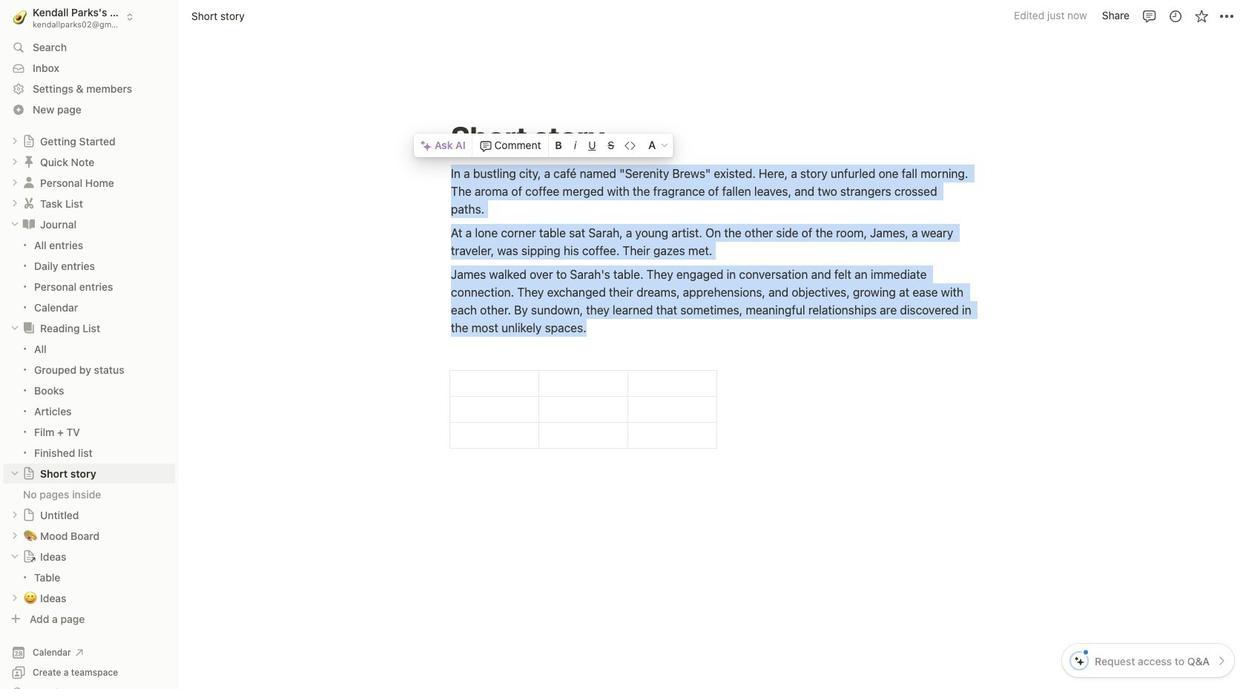 Task type: vqa. For each thing, say whether or not it's contained in the screenshot.
bottom Open icon
yes



Task type: locate. For each thing, give the bounding box(es) containing it.
😀 image
[[24, 589, 37, 606]]

close image
[[10, 220, 19, 229], [10, 469, 19, 478], [10, 552, 19, 561]]

comments image
[[1142, 9, 1157, 23]]

change page icon image
[[22, 135, 36, 148], [22, 155, 36, 169], [22, 175, 36, 190], [22, 196, 36, 211], [22, 217, 36, 232], [22, 321, 36, 336], [22, 467, 36, 480], [22, 508, 36, 522], [22, 550, 36, 563]]

1 open image from the top
[[10, 158, 19, 166]]

3 open image from the top
[[10, 511, 19, 520]]

0 vertical spatial group
[[0, 235, 178, 317]]

open image
[[10, 137, 19, 146], [10, 199, 19, 208], [10, 511, 19, 520], [10, 531, 19, 540], [10, 594, 19, 603]]

3 close image from the top
[[10, 552, 19, 561]]

2 vertical spatial close image
[[10, 552, 19, 561]]

🎨 image
[[24, 527, 37, 544]]

1 vertical spatial close image
[[10, 469, 19, 478]]

0 vertical spatial close image
[[10, 220, 19, 229]]

1 close image from the top
[[10, 220, 19, 229]]

open image
[[10, 158, 19, 166], [10, 178, 19, 187]]

1 vertical spatial open image
[[10, 178, 19, 187]]

4 open image from the top
[[10, 531, 19, 540]]

0 vertical spatial open image
[[10, 158, 19, 166]]

group
[[0, 235, 178, 317], [0, 339, 178, 463]]

favorite image
[[1194, 9, 1209, 23]]

1 vertical spatial group
[[0, 339, 178, 463]]

5 open image from the top
[[10, 594, 19, 603]]



Task type: describe. For each thing, give the bounding box(es) containing it.
2 open image from the top
[[10, 199, 19, 208]]

2 close image from the top
[[10, 469, 19, 478]]

updates image
[[1168, 9, 1183, 23]]

2 group from the top
[[0, 339, 178, 463]]

1 open image from the top
[[10, 137, 19, 146]]

close image
[[10, 324, 19, 333]]

2 open image from the top
[[10, 178, 19, 187]]

1 group from the top
[[0, 235, 178, 317]]

🥑 image
[[13, 8, 27, 26]]



